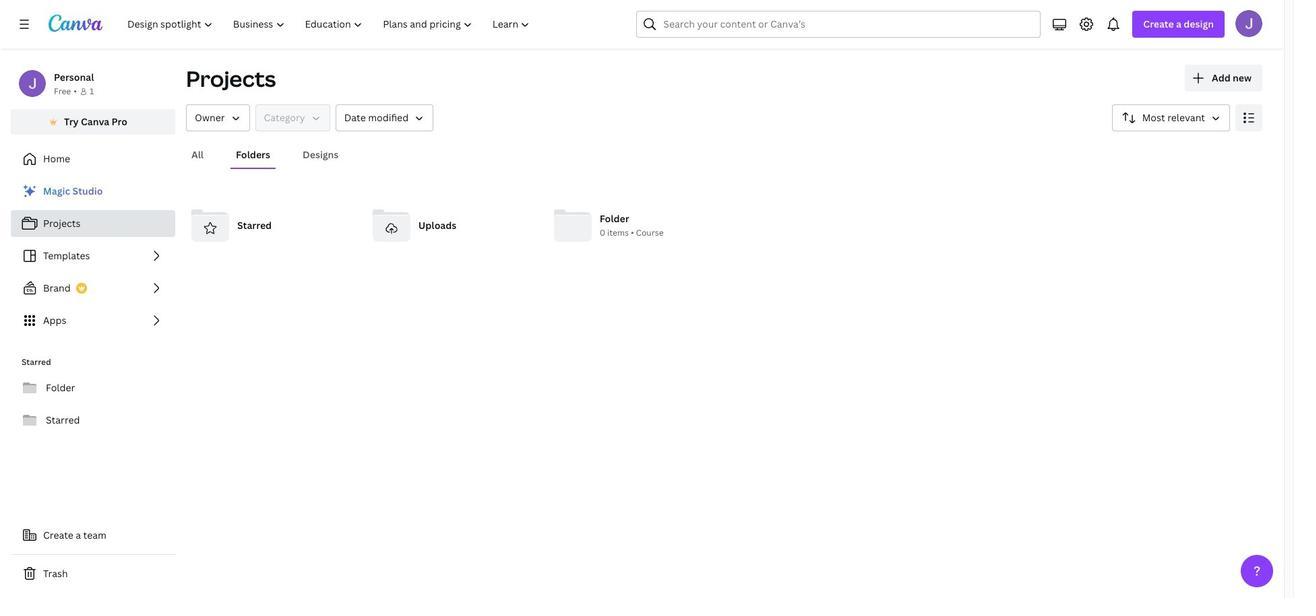 Task type: describe. For each thing, give the bounding box(es) containing it.
Category button
[[255, 105, 330, 132]]

top level navigation element
[[119, 11, 542, 38]]

Sort by button
[[1113, 105, 1231, 132]]

jacob simon image
[[1236, 10, 1263, 37]]

Date modified button
[[336, 105, 434, 132]]



Task type: locate. For each thing, give the bounding box(es) containing it.
Owner button
[[186, 105, 250, 132]]

Search search field
[[664, 11, 1015, 37]]

list
[[11, 178, 175, 335]]

None search field
[[637, 11, 1042, 38]]



Task type: vqa. For each thing, say whether or not it's contained in the screenshot.
top Canva
no



